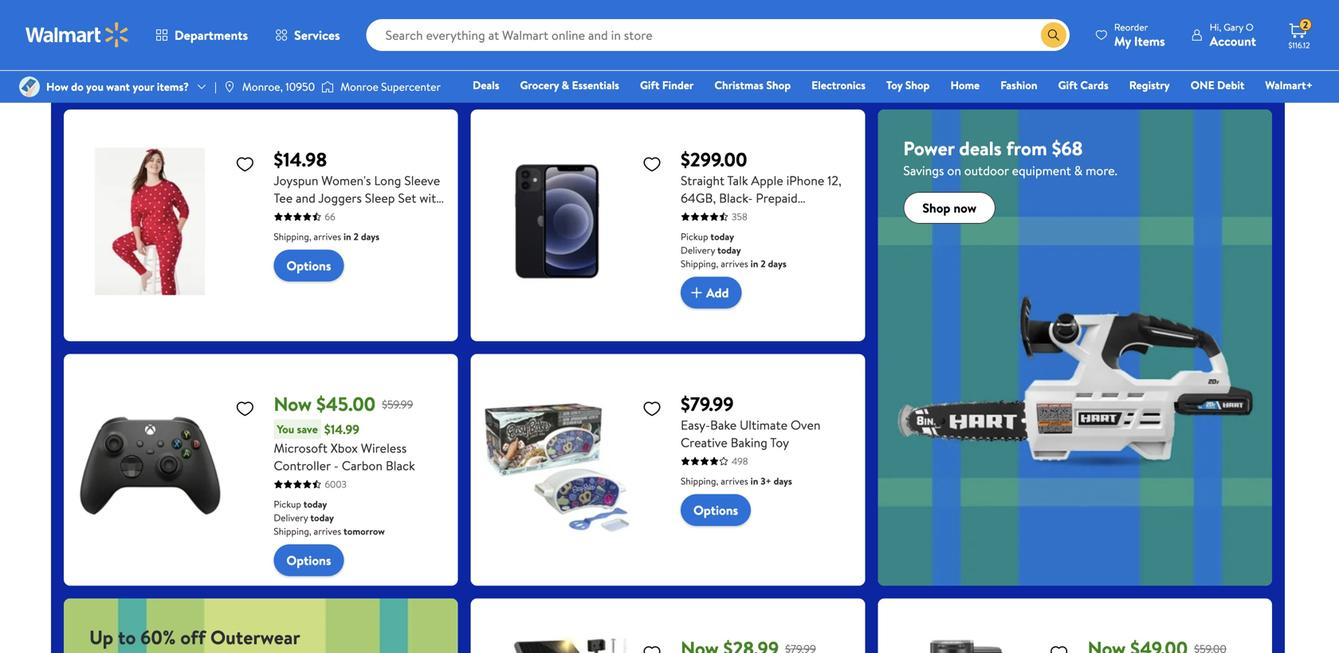 Task type: locate. For each thing, give the bounding box(es) containing it.
days right 3+
[[774, 475, 793, 489]]

|
[[215, 79, 217, 94]]

monroe, 10950
[[242, 79, 315, 94]]

christmas shop link
[[708, 77, 798, 94]]

now $45.00 $59.99
[[274, 391, 413, 418]]

services
[[294, 26, 340, 44]]

options down reorder
[[1101, 36, 1146, 53]]

shipping, down creative
[[681, 475, 719, 489]]

to inside $299.00 straight talk apple iphone 12, 64gb, black- prepaid smartphone [locked to straight talk]
[[798, 207, 810, 225]]

add to favorites list, easy-bake ultimate oven creative baking toy image
[[643, 399, 662, 419]]

in inside 'pickup today delivery today shipping, arrives in 2 days'
[[751, 257, 759, 271]]

bake
[[711, 417, 737, 434]]

joggers
[[318, 189, 362, 207]]

to right up
[[118, 625, 136, 652]]

shipping, up add to cart icon
[[681, 257, 719, 271]]

registry link
[[1123, 77, 1178, 94]]

to right [locked
[[798, 207, 810, 225]]

1 horizontal spatial  image
[[223, 81, 236, 93]]

finder
[[662, 77, 694, 93]]

outdoor
[[965, 162, 1009, 179]]

deals link
[[466, 77, 507, 94]]

deals
[[473, 77, 500, 93]]

1 horizontal spatial gift
[[1059, 77, 1078, 93]]

2 horizontal spatial 2
[[1304, 18, 1309, 32]]

1 vertical spatial straight
[[681, 225, 725, 242]]

& left more.
[[1075, 162, 1083, 179]]

0 horizontal spatial &
[[562, 77, 569, 93]]

2 horizontal spatial  image
[[321, 79, 334, 95]]

wireless
[[361, 440, 407, 457]]

carbon
[[342, 457, 383, 475]]

in left 3+
[[751, 475, 759, 489]]

& right grocery
[[562, 77, 569, 93]]

gift finder
[[640, 77, 694, 93]]

0 vertical spatial days
[[361, 230, 380, 244]]

arrives for shipping, arrives
[[1128, 8, 1156, 22]]

60%
[[140, 625, 176, 652]]

in down 3-
[[344, 230, 351, 244]]

1 vertical spatial delivery
[[274, 512, 308, 525]]

delivery inside 'pickup today delivery today shipping, arrives in 2 days'
[[681, 244, 715, 257]]

0 horizontal spatial gift
[[640, 77, 660, 93]]

delivery inside pickup today delivery today shipping, arrives tomorrow
[[274, 512, 308, 525]]

2 vertical spatial 2
[[761, 257, 766, 271]]

options link down pickup today delivery today shipping, arrives tomorrow
[[274, 545, 344, 577]]

with
[[420, 189, 443, 207]]

add to favorites list, keurig k-express essentials single serve k-cup pod coffee maker, black image
[[1050, 644, 1069, 654]]

straight left talk
[[681, 172, 725, 189]]

options link up christmas in the right of the page
[[681, 42, 751, 74]]

 image right 10950
[[321, 79, 334, 95]]

shop left now
[[923, 199, 951, 217]]

options link down shipping, arrives
[[1088, 28, 1159, 60]]

shipping, up my
[[1088, 8, 1126, 22]]

delivery for pickup today delivery today shipping, arrives in 2 days
[[681, 244, 715, 257]]

items
[[1135, 32, 1166, 50]]

options down pickup today delivery today shipping, arrives tomorrow
[[287, 552, 331, 570]]

delivery down smartphone
[[681, 244, 715, 257]]

save
[[297, 422, 318, 437]]

up to 60% off outerwear
[[89, 625, 300, 652]]

2 vertical spatial days
[[774, 475, 793, 489]]

days down 'piece'
[[361, 230, 380, 244]]

gift left finder
[[640, 77, 660, 93]]

1 horizontal spatial 2
[[761, 257, 766, 271]]

0 vertical spatial delivery
[[681, 244, 715, 257]]

0 horizontal spatial  image
[[19, 77, 40, 97]]

shipping, for shipping, arrives in 2 days
[[274, 230, 312, 244]]

arrives up items
[[1128, 8, 1156, 22]]

shop inside christmas shop link
[[767, 77, 791, 93]]

1 vertical spatial to
[[118, 625, 136, 652]]

pickup inside 'pickup today delivery today shipping, arrives in 2 days'
[[681, 230, 709, 244]]

1 vertical spatial days
[[768, 257, 787, 271]]

equipment
[[1012, 162, 1072, 179]]

66
[[325, 210, 336, 224]]

shop right christmas in the right of the page
[[767, 77, 791, 93]]

home
[[951, 77, 980, 93]]

shop
[[767, 77, 791, 93], [906, 77, 930, 93], [923, 199, 951, 217]]

arrives inside 'pickup today delivery today shipping, arrives in 2 days'
[[721, 257, 749, 271]]

0 vertical spatial to
[[798, 207, 810, 225]]

monroe,
[[242, 79, 283, 94]]

walmart+
[[1266, 77, 1313, 93]]

0 horizontal spatial delivery
[[274, 512, 308, 525]]

2 vertical spatial in
[[751, 475, 759, 489]]

tomorrow
[[344, 525, 385, 539]]

1 gift from the left
[[640, 77, 660, 93]]

in down the talk]
[[751, 257, 759, 271]]

2 inside 'pickup today delivery today shipping, arrives in 2 days'
[[761, 257, 766, 271]]

iphone
[[787, 172, 825, 189]]

easy-
[[681, 417, 711, 434]]

0 vertical spatial &
[[562, 77, 569, 93]]

Walmart Site-Wide search field
[[367, 19, 1070, 51]]

1 vertical spatial pickup
[[274, 498, 301, 512]]

walmart+ link
[[1259, 77, 1321, 94]]

shipping, down controller
[[274, 525, 312, 539]]

microsoft
[[274, 440, 328, 457]]

options down shipping, arrives in 3+ days
[[694, 502, 739, 520]]

how do you want your items?
[[46, 79, 189, 94]]

shop left home
[[906, 77, 930, 93]]

shipping, down headband,
[[274, 230, 312, 244]]

$299.00 straight talk apple iphone 12, 64gb, black- prepaid smartphone [locked to straight talk]
[[681, 146, 842, 242]]

pickup today delivery today shipping, arrives in 2 days
[[681, 230, 787, 271]]

toy right baking at right bottom
[[771, 434, 789, 452]]

controller
[[274, 457, 331, 475]]

off
[[180, 625, 206, 652]]

set
[[398, 189, 417, 207]]

 image for monroe, 10950
[[223, 81, 236, 93]]

delivery down controller
[[274, 512, 308, 525]]

pickup for pickup today delivery today shipping, arrives tomorrow
[[274, 498, 301, 512]]

12,
[[828, 172, 842, 189]]

gift for gift finder
[[640, 77, 660, 93]]

2 up "$116.12"
[[1304, 18, 1309, 32]]

my
[[1115, 32, 1132, 50]]

& inside power deals from $68 savings on outdoor equipment & more.
[[1075, 162, 1083, 179]]

arrives down 498
[[721, 475, 749, 489]]

power deals from $68 savings on outdoor equipment & more.
[[904, 135, 1118, 179]]

one debit link
[[1184, 77, 1252, 94]]

in for $79.99
[[751, 475, 759, 489]]

pickup down smartphone
[[681, 230, 709, 244]]

gift left cards
[[1059, 77, 1078, 93]]

2 down [locked
[[761, 257, 766, 271]]

straight down 64gb, at the right top of page
[[681, 225, 725, 242]]

prepaid
[[756, 189, 798, 207]]

2 down 'piece'
[[354, 230, 359, 244]]

want
[[106, 79, 130, 94]]

days down [locked
[[768, 257, 787, 271]]

grocery
[[520, 77, 559, 93]]

shipping, arrives
[[1088, 8, 1158, 22]]

shop inside the toy shop link
[[906, 77, 930, 93]]

creative
[[681, 434, 728, 452]]

add to cart image
[[687, 284, 707, 303]]

shipping, for shipping, arrives in 3+ days
[[681, 475, 719, 489]]

358
[[732, 210, 748, 224]]

 image right | on the top left of page
[[223, 81, 236, 93]]

1 vertical spatial toy
[[771, 434, 789, 452]]

0 horizontal spatial pickup
[[274, 498, 301, 512]]

walmart image
[[26, 22, 129, 48]]

arrives left tomorrow
[[314, 525, 341, 539]]

from
[[1007, 135, 1048, 162]]

and
[[296, 189, 316, 207]]

10950
[[286, 79, 315, 94]]

2 gift from the left
[[1059, 77, 1078, 93]]

arrives down 66
[[314, 230, 341, 244]]

shop now button
[[904, 192, 996, 224]]

gift inside 'link'
[[640, 77, 660, 93]]

toy inside $79.99 easy-bake ultimate oven creative baking toy
[[771, 434, 789, 452]]

pickup inside pickup today delivery today shipping, arrives tomorrow
[[274, 498, 301, 512]]

1 horizontal spatial &
[[1075, 162, 1083, 179]]

0 vertical spatial pickup
[[681, 230, 709, 244]]

 image
[[19, 77, 40, 97], [321, 79, 334, 95], [223, 81, 236, 93]]

$68
[[1052, 135, 1083, 162]]

0 horizontal spatial 2
[[354, 230, 359, 244]]

apple
[[752, 172, 784, 189]]

arrives down the talk]
[[721, 257, 749, 271]]

pickup
[[681, 230, 709, 244], [274, 498, 301, 512]]

0 vertical spatial in
[[344, 230, 351, 244]]

1 horizontal spatial pickup
[[681, 230, 709, 244]]

home link
[[944, 77, 987, 94]]

0 horizontal spatial to
[[118, 625, 136, 652]]

days
[[361, 230, 380, 244], [768, 257, 787, 271], [774, 475, 793, 489]]

$79.99 easy-bake ultimate oven creative baking toy
[[681, 391, 821, 452]]

1 vertical spatial 2
[[354, 230, 359, 244]]

add to favorites list, microsoft xbox wireless controller - carbon black image
[[236, 399, 255, 419]]

gift cards
[[1059, 77, 1109, 93]]

gary
[[1224, 20, 1244, 34]]

0 vertical spatial straight
[[681, 172, 725, 189]]

2 straight from the top
[[681, 225, 725, 242]]

options up christmas in the right of the page
[[694, 50, 739, 67]]

1 horizontal spatial delivery
[[681, 244, 715, 257]]

toy shop link
[[880, 77, 937, 94]]

straight
[[681, 172, 725, 189], [681, 225, 725, 242]]

sleep
[[365, 189, 395, 207]]

xbox
[[331, 440, 358, 457]]

one
[[1191, 77, 1215, 93]]

0 vertical spatial toy
[[887, 77, 903, 93]]

1 vertical spatial &
[[1075, 162, 1083, 179]]

1 vertical spatial in
[[751, 257, 759, 271]]

1 horizontal spatial to
[[798, 207, 810, 225]]

toy right electronics link
[[887, 77, 903, 93]]

 image for monroe supercenter
[[321, 79, 334, 95]]

1 horizontal spatial toy
[[887, 77, 903, 93]]

arrives for shipping, arrives in 3+ days
[[721, 475, 749, 489]]

0 horizontal spatial toy
[[771, 434, 789, 452]]

days for $14.98
[[361, 230, 380, 244]]

 image left how
[[19, 77, 40, 97]]

toy shop
[[887, 77, 930, 93]]

search icon image
[[1048, 29, 1060, 41]]

tee
[[274, 189, 293, 207]]

you save $14.99 microsoft xbox wireless controller - carbon black
[[274, 421, 415, 475]]

3x
[[315, 225, 329, 242]]

electronics
[[812, 77, 866, 93]]

pickup down controller
[[274, 498, 301, 512]]

2
[[1304, 18, 1309, 32], [354, 230, 359, 244], [761, 257, 766, 271]]



Task type: describe. For each thing, give the bounding box(es) containing it.
[locked
[[752, 207, 795, 225]]

1 straight from the top
[[681, 172, 725, 189]]

days inside 'pickup today delivery today shipping, arrives in 2 days'
[[768, 257, 787, 271]]

shipping, inside pickup today delivery today shipping, arrives tomorrow
[[274, 525, 312, 539]]

up
[[89, 625, 113, 652]]

hi,
[[1210, 20, 1222, 34]]

electronics link
[[805, 77, 873, 94]]

Search search field
[[367, 19, 1070, 51]]

you
[[86, 79, 104, 94]]

one debit
[[1191, 77, 1245, 93]]

supercenter
[[381, 79, 441, 94]]

power
[[904, 135, 955, 162]]

reorder my items
[[1115, 20, 1166, 50]]

$45.00
[[316, 391, 376, 418]]

deals
[[960, 135, 1002, 162]]

options down "s-" in the top of the page
[[287, 257, 331, 275]]

3-
[[336, 207, 348, 225]]

debit
[[1218, 77, 1245, 93]]

arrives for shipping, arrives in 2 days
[[314, 230, 341, 244]]

set,
[[423, 207, 444, 225]]

shop for toy shop
[[906, 77, 930, 93]]

now
[[274, 391, 312, 418]]

$14.98 joyspun women's long sleeve tee and joggers sleep set with headband, 3-piece pajama set, sizes s-3x
[[274, 146, 444, 242]]

baking
[[731, 434, 768, 452]]

account
[[1210, 32, 1257, 50]]

on
[[948, 162, 962, 179]]

christmas shop
[[715, 77, 791, 93]]

add to favorites list, joyspun women's long sleeve tee and joggers sleep set with headband, 3-piece pajama set, sizes s-3x image
[[236, 154, 255, 174]]

options link down shipping, arrives in 3+ days
[[681, 495, 751, 527]]

women's
[[322, 172, 371, 189]]

options link down "s-" in the top of the page
[[274, 250, 344, 282]]

3+
[[761, 475, 772, 489]]

6003
[[325, 478, 347, 492]]

ultimate
[[740, 417, 788, 434]]

$79.99
[[681, 391, 734, 418]]

christmas
[[715, 77, 764, 93]]

fashion
[[1001, 77, 1038, 93]]

how
[[46, 79, 68, 94]]

oven
[[791, 417, 821, 434]]

talk]
[[728, 225, 752, 242]]

days for $79.99
[[774, 475, 793, 489]]

talk
[[728, 172, 748, 189]]

black-
[[719, 189, 753, 207]]

monroe supercenter
[[341, 79, 441, 94]]

grocery & essentials link
[[513, 77, 627, 94]]

sleeve
[[404, 172, 440, 189]]

departments button
[[142, 16, 262, 54]]

$14.98
[[274, 146, 327, 173]]

departments
[[175, 26, 248, 44]]

$59.99
[[382, 397, 413, 413]]

your
[[133, 79, 154, 94]]

smartphone
[[681, 207, 749, 225]]

$116.12
[[1289, 40, 1311, 51]]

shop inside shop now button
[[923, 199, 951, 217]]

arrives inside pickup today delivery today shipping, arrives tomorrow
[[314, 525, 341, 539]]

 image for how do you want your items?
[[19, 77, 40, 97]]

in for $14.98
[[344, 230, 351, 244]]

add to favorites list, straight talk apple iphone 12, 64gb, black- prepaid smartphone [locked to straight talk] image
[[643, 154, 662, 174]]

outerwear
[[210, 625, 300, 652]]

savings
[[904, 162, 945, 179]]

more.
[[1086, 162, 1118, 179]]

cards
[[1081, 77, 1109, 93]]

hi, gary o account
[[1210, 20, 1257, 50]]

pickup today delivery today shipping, arrives tomorrow
[[274, 498, 385, 539]]

$14.99
[[324, 421, 360, 439]]

do
[[71, 79, 83, 94]]

gift for gift cards
[[1059, 77, 1078, 93]]

64gb,
[[681, 189, 716, 207]]

shipping, arrives in 3+ days
[[681, 475, 793, 489]]

long
[[374, 172, 401, 189]]

shipping, arrives in 2 days
[[274, 230, 380, 244]]

pickup for pickup today delivery today shipping, arrives in 2 days
[[681, 230, 709, 244]]

pajama
[[381, 207, 420, 225]]

reorder
[[1115, 20, 1149, 34]]

add to favorites list, szrsth solar lights outdoor - 210 led waterproof motion sensor security lights with wireless remote control 2500lm solar flood lights for patio garage yard entryways image
[[643, 644, 662, 654]]

-
[[334, 457, 339, 475]]

joyspun
[[274, 172, 319, 189]]

add
[[707, 284, 729, 302]]

items?
[[157, 79, 189, 94]]

fashion link
[[994, 77, 1045, 94]]

0 vertical spatial 2
[[1304, 18, 1309, 32]]

shop for christmas shop
[[767, 77, 791, 93]]

delivery for pickup today delivery today shipping, arrives tomorrow
[[274, 512, 308, 525]]

shipping, inside 'pickup today delivery today shipping, arrives in 2 days'
[[681, 257, 719, 271]]

grocery & essentials
[[520, 77, 620, 93]]

gift finder link
[[633, 77, 701, 94]]

$299.00
[[681, 146, 748, 173]]

shipping, for shipping, arrives
[[1088, 8, 1126, 22]]



Task type: vqa. For each thing, say whether or not it's contained in the screenshot.


